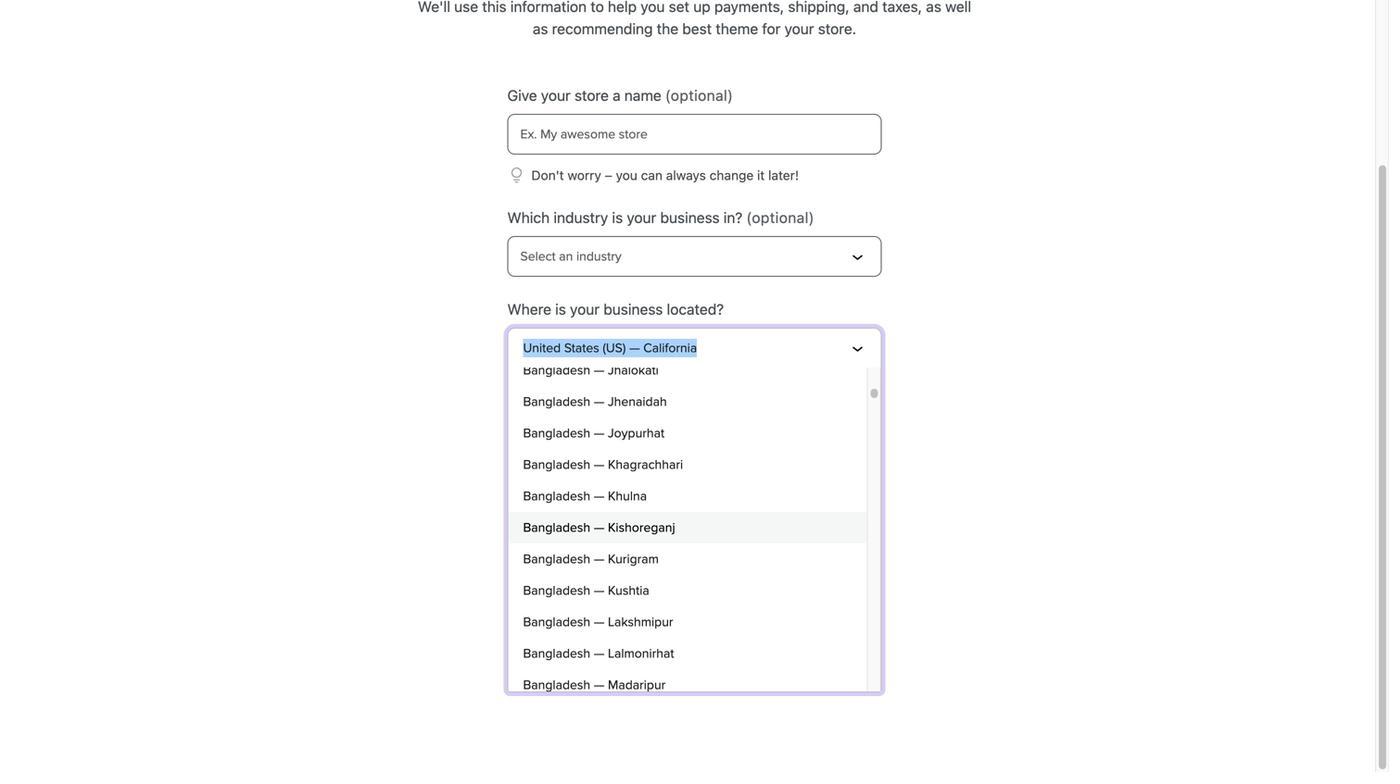 Task type: describe. For each thing, give the bounding box(es) containing it.
it
[[757, 168, 765, 183]]

0 horizontal spatial you
[[616, 168, 638, 183]]

shipping,
[[788, 0, 850, 15]]

your inside we'll use this information to help you set up payments, shipping, and taxes, as well as recommending the best theme for your store.
[[785, 20, 814, 38]]

bangladesh — khulna button
[[508, 481, 867, 513]]

kushtia
[[608, 583, 649, 599]]

and
[[853, 0, 879, 15]]

your right give in the top of the page
[[541, 87, 571, 104]]

we'll
[[418, 0, 450, 15]]

— for khulna
[[594, 489, 605, 505]]

theme
[[716, 20, 758, 38]]

which
[[507, 209, 550, 227]]

bangladesh for bangladesh — khulna
[[523, 489, 590, 505]]

bangladesh for bangladesh — khagrachhari
[[523, 457, 590, 473]]

— for joypurhat
[[594, 426, 605, 442]]

you inside we'll use this information to help you set up payments, shipping, and taxes, as well as recommending the best theme for your store.
[[641, 0, 665, 15]]

1 vertical spatial business
[[604, 301, 663, 318]]

continue
[[666, 418, 724, 434]]

bangladesh — khagrachhari button
[[508, 450, 867, 481]]

bangladesh for bangladesh — lakshmipur
[[523, 615, 590, 631]]

set
[[669, 0, 690, 15]]

bangladesh — kurigram
[[523, 552, 659, 568]]

0 vertical spatial is
[[612, 209, 623, 227]]

— for kurigram
[[594, 552, 605, 568]]

Select an industry search field
[[520, 247, 847, 266]]

your down select an industry
[[570, 301, 600, 318]]

— for khagrachhari
[[594, 457, 605, 473]]

help
[[608, 0, 637, 15]]

for
[[762, 20, 781, 38]]

to
[[591, 0, 604, 15]]

— for lakshmipur
[[594, 615, 605, 631]]

bangladesh — kurigram button
[[508, 544, 867, 576]]

khulna
[[608, 489, 647, 505]]

lakshmipur
[[608, 615, 673, 631]]

taxes,
[[882, 0, 922, 15]]

don't worry – you can always change it later!
[[532, 168, 799, 183]]

in?
[[724, 209, 743, 227]]

later!
[[768, 168, 799, 183]]

jhalokati
[[608, 363, 659, 379]]

0 horizontal spatial )
[[728, 87, 733, 104]]

bangladesh — khagrachhari
[[523, 457, 683, 473]]

information
[[510, 0, 587, 15]]

— for kishoreganj
[[594, 520, 605, 536]]

recommending
[[552, 20, 653, 38]]

we'll use this information to help you set up payments, shipping, and taxes, as well as recommending the best theme for your store.
[[418, 0, 971, 38]]

Ex. My awesome store text field
[[507, 114, 882, 155]]

bangladesh for bangladesh — kushtia
[[523, 583, 590, 599]]

payments,
[[714, 0, 784, 15]]

store.
[[818, 20, 856, 38]]

always
[[666, 168, 706, 183]]

your down can
[[627, 209, 657, 227]]

give
[[507, 87, 537, 104]]

store
[[575, 87, 609, 104]]

worry
[[568, 168, 601, 183]]

select
[[520, 249, 556, 265]]

0 vertical spatial industry
[[554, 209, 608, 227]]

— for jhenaidah
[[594, 394, 605, 410]]

an
[[559, 249, 573, 265]]

bangladesh for bangladesh — joypurhat
[[523, 426, 590, 442]]

bangladesh — jhenaidah
[[523, 394, 667, 410]]

1 vertical spatial optional
[[752, 209, 809, 227]]

select an industry
[[520, 249, 622, 265]]

0 vertical spatial business
[[660, 209, 720, 227]]

kurigram
[[608, 552, 659, 568]]

where is your business located?
[[507, 301, 724, 318]]

bangladesh for bangladesh — jhalokati
[[523, 363, 590, 379]]

bangladesh — lakshmipur button
[[508, 607, 867, 639]]

can
[[641, 168, 663, 183]]

1 horizontal spatial as
[[926, 0, 942, 15]]



Task type: vqa. For each thing, say whether or not it's contained in the screenshot.
change
yes



Task type: locate. For each thing, give the bounding box(es) containing it.
6 bangladesh from the top
[[523, 520, 590, 536]]

3 bangladesh from the top
[[523, 426, 590, 442]]

bangladesh for bangladesh — kurigram
[[523, 552, 590, 568]]

8 bangladesh from the top
[[523, 583, 590, 599]]

bangladesh — jhalokati button
[[508, 355, 867, 386]]

— inside bangladesh — lakshmipur button
[[594, 615, 605, 631]]

— up bangladesh — jhenaidah
[[594, 363, 605, 379]]

)
[[728, 87, 733, 104], [809, 209, 815, 227]]

— down bangladesh — lakshmipur
[[594, 646, 605, 662]]

— down bangladesh — lalmonirhat at left bottom
[[594, 678, 605, 694]]

bangladesh — kushtia button
[[508, 576, 867, 607]]

— down bangladesh — kishoreganj
[[594, 552, 605, 568]]

) up ex. my awesome store text box
[[728, 87, 733, 104]]

— inside bangladesh — khagrachhari button
[[594, 457, 605, 473]]

11 — from the top
[[594, 678, 605, 694]]

the
[[657, 20, 679, 38]]

1 vertical spatial (
[[746, 209, 752, 227]]

bangladesh — kishoreganj button
[[508, 513, 867, 544]]

— inside bangladesh — kurigram "button"
[[594, 552, 605, 568]]

is right where
[[555, 301, 566, 318]]

— for kushtia
[[594, 583, 605, 599]]

bangladesh up bangladesh — madaripur
[[523, 646, 590, 662]]

joypurhat
[[608, 426, 665, 442]]

9 — from the top
[[594, 615, 605, 631]]

is
[[612, 209, 623, 227], [555, 301, 566, 318]]

4 bangladesh from the top
[[523, 457, 590, 473]]

is down –
[[612, 209, 623, 227]]

11 bangladesh from the top
[[523, 678, 590, 694]]

1 horizontal spatial optional
[[752, 209, 809, 227]]

1 vertical spatial as
[[533, 20, 548, 38]]

bangladesh — jhenaidah button
[[508, 386, 867, 418]]

5 bangladesh from the top
[[523, 489, 590, 505]]

) right in?
[[809, 209, 815, 227]]

0 horizontal spatial optional
[[671, 87, 728, 104]]

— for jhalokati
[[594, 363, 605, 379]]

kishoreganj
[[608, 520, 675, 536]]

0 horizontal spatial (
[[665, 87, 671, 104]]

give your store a name ( optional )
[[507, 87, 733, 104]]

4 — from the top
[[594, 457, 605, 473]]

bangladesh down bangladesh — lalmonirhat at left bottom
[[523, 678, 590, 694]]

0 vertical spatial (
[[665, 87, 671, 104]]

industry up select an industry
[[554, 209, 608, 227]]

bangladesh — madaripur button
[[508, 670, 867, 702]]

continue button
[[507, 404, 882, 449]]

— for lalmonirhat
[[594, 646, 605, 662]]

— left khulna
[[594, 489, 605, 505]]

lalmonirhat
[[608, 646, 674, 662]]

bangladesh — lalmonirhat
[[523, 646, 674, 662]]

bangladesh — lakshmipur
[[523, 615, 673, 631]]

as
[[926, 0, 942, 15], [533, 20, 548, 38]]

7 bangladesh from the top
[[523, 552, 590, 568]]

— up bangladesh — kurigram
[[594, 520, 605, 536]]

as left well
[[926, 0, 942, 15]]

you
[[641, 0, 665, 15], [616, 168, 638, 183]]

up
[[693, 0, 711, 15]]

bangladesh — khulna
[[523, 489, 647, 505]]

bangladesh — kushtia
[[523, 583, 649, 599]]

— down bangladesh — joypurhat
[[594, 457, 605, 473]]

business up select an industry search field
[[660, 209, 720, 227]]

1 horizontal spatial (
[[746, 209, 752, 227]]

1 horizontal spatial is
[[612, 209, 623, 227]]

— inside bangladesh — jhenaidah button
[[594, 394, 605, 410]]

optional
[[671, 87, 728, 104], [752, 209, 809, 227]]

located?
[[667, 301, 724, 318]]

3 — from the top
[[594, 426, 605, 442]]

bangladesh down bangladesh — jhenaidah
[[523, 426, 590, 442]]

use
[[454, 0, 478, 15]]

this
[[482, 0, 507, 15]]

industry right an
[[576, 249, 622, 265]]

list box
[[507, 355, 882, 702]]

industry
[[554, 209, 608, 227], [576, 249, 622, 265]]

0 vertical spatial optional
[[671, 87, 728, 104]]

optional down later!
[[752, 209, 809, 227]]

you right –
[[616, 168, 638, 183]]

business
[[660, 209, 720, 227], [604, 301, 663, 318]]

–
[[605, 168, 612, 183]]

where
[[507, 301, 551, 318]]

9 bangladesh from the top
[[523, 615, 590, 631]]

( right 'name'
[[665, 87, 671, 104]]

bangladesh down bangladesh — jhalokati
[[523, 394, 590, 410]]

10 — from the top
[[594, 646, 605, 662]]

— inside bangladesh — kishoreganj button
[[594, 520, 605, 536]]

5 — from the top
[[594, 489, 605, 505]]

khagrachhari
[[608, 457, 683, 473]]

1 vertical spatial )
[[809, 209, 815, 227]]

well
[[945, 0, 971, 15]]

bangladesh for bangladesh — jhenaidah
[[523, 394, 590, 410]]

a
[[613, 87, 621, 104]]

0 vertical spatial you
[[641, 0, 665, 15]]

bangladesh — joypurhat button
[[508, 418, 867, 450]]

bangladesh — jhalokati
[[523, 363, 659, 379]]

bangladesh up bangladesh — khulna
[[523, 457, 590, 473]]

0 vertical spatial )
[[728, 87, 733, 104]]

bangladesh — kishoreganj
[[523, 520, 675, 536]]

— inside "bangladesh — jhalokati" button
[[594, 363, 605, 379]]

change
[[710, 168, 754, 183]]

list box containing bangladesh — jhalokati
[[507, 355, 882, 702]]

1 bangladesh from the top
[[523, 363, 590, 379]]

— for madaripur
[[594, 678, 605, 694]]

6 — from the top
[[594, 520, 605, 536]]

don't
[[532, 168, 564, 183]]

you up the
[[641, 0, 665, 15]]

bangladesh up bangladesh — kishoreganj
[[523, 489, 590, 505]]

2 bangladesh from the top
[[523, 394, 590, 410]]

optional up ex. my awesome store text box
[[671, 87, 728, 104]]

— up bangladesh — khagrachhari
[[594, 426, 605, 442]]

bangladesh up bangladesh — kushtia
[[523, 552, 590, 568]]

1 — from the top
[[594, 363, 605, 379]]

jhenaidah
[[608, 394, 667, 410]]

bangladesh down bangladesh — khulna
[[523, 520, 590, 536]]

— inside bangladesh — khulna button
[[594, 489, 605, 505]]

7 — from the top
[[594, 552, 605, 568]]

0 horizontal spatial as
[[533, 20, 548, 38]]

1 horizontal spatial )
[[809, 209, 815, 227]]

name
[[624, 87, 662, 104]]

— inside bangladesh — kushtia "button"
[[594, 583, 605, 599]]

1 vertical spatial you
[[616, 168, 638, 183]]

10 bangladesh from the top
[[523, 646, 590, 662]]

business up jhalokati
[[604, 301, 663, 318]]

0 horizontal spatial is
[[555, 301, 566, 318]]

bangladesh down bangladesh — kushtia
[[523, 615, 590, 631]]

your right "for"
[[785, 20, 814, 38]]

bangladesh inside button
[[523, 615, 590, 631]]

madaripur
[[608, 678, 666, 694]]

which industry is your business in? ( optional )
[[507, 209, 815, 227]]

— up bangladesh — lalmonirhat at left bottom
[[594, 615, 605, 631]]

bangladesh for bangladesh — madaripur
[[523, 678, 590, 694]]

— left kushtia
[[594, 583, 605, 599]]

0 vertical spatial as
[[926, 0, 942, 15]]

1 vertical spatial industry
[[576, 249, 622, 265]]

8 — from the top
[[594, 583, 605, 599]]

bangladesh
[[523, 363, 590, 379], [523, 394, 590, 410], [523, 426, 590, 442], [523, 457, 590, 473], [523, 489, 590, 505], [523, 520, 590, 536], [523, 552, 590, 568], [523, 583, 590, 599], [523, 615, 590, 631], [523, 646, 590, 662], [523, 678, 590, 694]]

bangladesh — lalmonirhat button
[[508, 639, 867, 670]]

— inside bangladesh — joypurhat button
[[594, 426, 605, 442]]

best
[[682, 20, 712, 38]]

bangladesh up bangladesh — jhenaidah
[[523, 363, 590, 379]]

your
[[785, 20, 814, 38], [541, 87, 571, 104], [627, 209, 657, 227], [570, 301, 600, 318]]

— up bangladesh — joypurhat
[[594, 394, 605, 410]]

2 — from the top
[[594, 394, 605, 410]]

bangladesh for bangladesh — kishoreganj
[[523, 520, 590, 536]]

bangladesh — joypurhat
[[523, 426, 665, 442]]

as down information
[[533, 20, 548, 38]]

bangladesh for bangladesh — lalmonirhat
[[523, 646, 590, 662]]

— inside bangladesh — madaripur button
[[594, 678, 605, 694]]

( right in?
[[746, 209, 752, 227]]

1 horizontal spatial you
[[641, 0, 665, 15]]

(
[[665, 87, 671, 104], [746, 209, 752, 227]]

—
[[594, 363, 605, 379], [594, 394, 605, 410], [594, 426, 605, 442], [594, 457, 605, 473], [594, 489, 605, 505], [594, 520, 605, 536], [594, 552, 605, 568], [594, 583, 605, 599], [594, 615, 605, 631], [594, 646, 605, 662], [594, 678, 605, 694]]

1 vertical spatial is
[[555, 301, 566, 318]]

bangladesh — madaripur
[[523, 678, 666, 694]]

Select country/region search field
[[523, 339, 847, 358]]

bangladesh down bangladesh — kurigram
[[523, 583, 590, 599]]

— inside bangladesh — lalmonirhat button
[[594, 646, 605, 662]]



